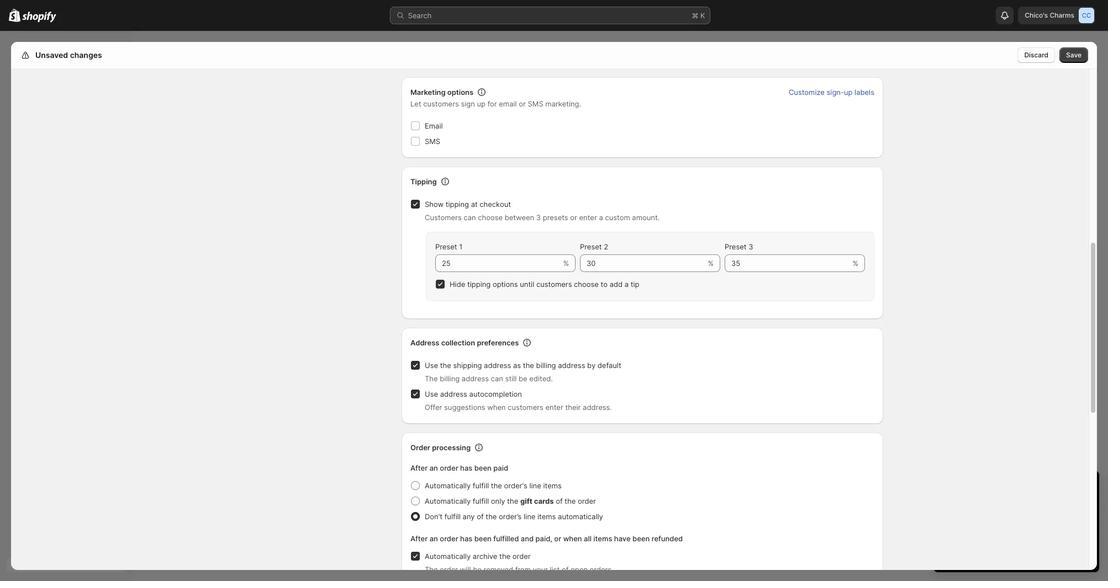 Task type: vqa. For each thing, say whether or not it's contained in the screenshot.
the Charms
yes



Task type: describe. For each thing, give the bounding box(es) containing it.
list
[[550, 566, 560, 575]]

order down "processing"
[[440, 464, 458, 473]]

preset 2
[[580, 243, 608, 251]]

automatically for automatically fulfill only the gift cards of the order
[[425, 497, 471, 506]]

removed
[[484, 566, 513, 575]]

automatically for automatically fulfill the order's line items
[[425, 482, 471, 491]]

% for preset 1
[[563, 259, 569, 268]]

their
[[565, 403, 581, 412]]

1 horizontal spatial when
[[563, 535, 582, 544]]

⌘
[[692, 11, 699, 20]]

customize sign-up labels link
[[782, 85, 881, 100]]

settings dialog
[[11, 42, 1097, 582]]

1 vertical spatial enter
[[546, 403, 563, 412]]

0 horizontal spatial choose
[[478, 213, 503, 222]]

0 horizontal spatial up
[[477, 99, 486, 108]]

use address autocompletion
[[425, 390, 522, 399]]

% for preset 3
[[853, 259, 859, 268]]

address left by
[[558, 361, 585, 370]]

the up automatically
[[565, 497, 576, 506]]

been for fulfilled
[[474, 535, 492, 544]]

tipping
[[411, 177, 437, 186]]

0 vertical spatial line
[[530, 482, 541, 491]]

automatically
[[558, 513, 603, 522]]

automatically fulfill the order's line items
[[425, 482, 562, 491]]

0 horizontal spatial when
[[487, 403, 506, 412]]

automatically archive the order
[[425, 553, 531, 561]]

a for enter
[[599, 213, 603, 222]]

tipping for show
[[446, 200, 469, 209]]

0 vertical spatial items
[[543, 482, 562, 491]]

autocompletion
[[469, 390, 522, 399]]

the left the shipping
[[440, 361, 451, 370]]

the down "only"
[[486, 513, 497, 522]]

amount.
[[632, 213, 660, 222]]

show
[[425, 200, 444, 209]]

your
[[533, 566, 548, 575]]

0 vertical spatial enter
[[579, 213, 597, 222]]

preset 3
[[725, 243, 753, 251]]

save
[[1066, 51, 1082, 59]]

chico's charms image
[[1079, 8, 1095, 23]]

an for automatically archive the order
[[430, 535, 438, 544]]

marketing.
[[546, 99, 581, 108]]

after an order has been paid
[[411, 464, 508, 473]]

up inside the customize sign-up labels link
[[844, 88, 853, 97]]

marketing
[[411, 88, 446, 97]]

0 horizontal spatial be
[[473, 566, 482, 575]]

0 vertical spatial can
[[464, 213, 476, 222]]

⌘ k
[[692, 11, 705, 20]]

has for archive
[[460, 535, 473, 544]]

sign
[[461, 99, 475, 108]]

automatically fulfill only the gift cards of the order
[[425, 497, 596, 506]]

fulfill for any
[[445, 513, 461, 522]]

customers can choose between 3 presets or enter a custom amount.
[[425, 213, 660, 222]]

address up the billing address can still be edited.
[[484, 361, 511, 370]]

order processing
[[411, 444, 471, 453]]

0 vertical spatial customers
[[423, 99, 459, 108]]

and
[[521, 535, 534, 544]]

the for the billing address can still be edited.
[[425, 375, 438, 383]]

at
[[471, 200, 478, 209]]

only
[[491, 497, 505, 506]]

tip
[[631, 280, 640, 289]]

archive
[[473, 553, 497, 561]]

fulfill for the
[[473, 482, 489, 491]]

1 vertical spatial items
[[538, 513, 556, 522]]

unsaved changes
[[35, 50, 102, 60]]

labels
[[855, 88, 875, 97]]

order's
[[499, 513, 522, 522]]

order left will
[[440, 566, 458, 575]]

fulfilled
[[494, 535, 519, 544]]

sign-
[[827, 88, 844, 97]]

discard button
[[1018, 48, 1055, 63]]

offer
[[425, 403, 442, 412]]

chico's
[[1025, 11, 1048, 19]]

use for use address autocompletion
[[425, 390, 438, 399]]

hide
[[450, 280, 465, 289]]

show tipping at checkout
[[425, 200, 511, 209]]

edited.
[[529, 375, 553, 383]]

marketing options
[[411, 88, 474, 97]]

2
[[604, 243, 608, 251]]

add
[[610, 280, 623, 289]]

1 horizontal spatial choose
[[574, 280, 599, 289]]

customize
[[789, 88, 825, 97]]

open
[[571, 566, 588, 575]]

has for fulfill
[[460, 464, 473, 473]]

offer suggestions when customers enter their address.
[[425, 403, 612, 412]]

1 vertical spatial can
[[491, 375, 503, 383]]

address collection preferences
[[411, 339, 519, 348]]

email
[[499, 99, 517, 108]]

order up automatically
[[578, 497, 596, 506]]

as
[[513, 361, 521, 370]]

gift
[[520, 497, 532, 506]]

between
[[505, 213, 534, 222]]

1 vertical spatial of
[[477, 513, 484, 522]]

presets
[[543, 213, 568, 222]]

an for automatically fulfill the order's line items
[[430, 464, 438, 473]]

use the shipping address as the billing address by default
[[425, 361, 621, 370]]

any
[[463, 513, 475, 522]]

address up suggestions
[[440, 390, 467, 399]]

automatically for automatically archive the order
[[425, 553, 471, 561]]

the for the order will be removed from your list of open orders.
[[425, 566, 438, 575]]



Task type: locate. For each thing, give the bounding box(es) containing it.
1 vertical spatial after
[[411, 535, 428, 544]]

1 horizontal spatial %
[[708, 259, 714, 268]]

0 vertical spatial of
[[556, 497, 563, 506]]

up
[[844, 88, 853, 97], [477, 99, 486, 108]]

0 vertical spatial tipping
[[446, 200, 469, 209]]

for
[[488, 99, 497, 108]]

an
[[430, 464, 438, 473], [430, 535, 438, 544]]

be right will
[[473, 566, 482, 575]]

options
[[447, 88, 474, 97], [493, 280, 518, 289]]

0 vertical spatial use
[[425, 361, 438, 370]]

2 % from the left
[[708, 259, 714, 268]]

0 vertical spatial be
[[519, 375, 527, 383]]

tipping
[[446, 200, 469, 209], [467, 280, 491, 289]]

choose left to
[[574, 280, 599, 289]]

options left until
[[493, 280, 518, 289]]

charms
[[1050, 11, 1075, 19]]

2 has from the top
[[460, 535, 473, 544]]

after an order has been fulfilled and paid, or when all items have been refunded
[[411, 535, 683, 544]]

been up archive
[[474, 535, 492, 544]]

1
[[459, 243, 463, 251]]

still
[[505, 375, 517, 383]]

order up from
[[513, 553, 531, 561]]

paid
[[494, 464, 508, 473]]

1 horizontal spatial be
[[519, 375, 527, 383]]

0 horizontal spatial preset
[[435, 243, 457, 251]]

address down the shipping
[[462, 375, 489, 383]]

use
[[425, 361, 438, 370], [425, 390, 438, 399]]

a for add
[[625, 280, 629, 289]]

1 horizontal spatial 3
[[749, 243, 753, 251]]

enter left custom
[[579, 213, 597, 222]]

can
[[464, 213, 476, 222], [491, 375, 503, 383]]

Preset 2 text field
[[580, 255, 706, 272]]

chico's charms
[[1025, 11, 1075, 19]]

the right as
[[523, 361, 534, 370]]

1 vertical spatial fulfill
[[473, 497, 489, 506]]

search
[[408, 11, 432, 20]]

1 after from the top
[[411, 464, 428, 473]]

0 horizontal spatial %
[[563, 259, 569, 268]]

cards
[[534, 497, 554, 506]]

0 horizontal spatial options
[[447, 88, 474, 97]]

1 horizontal spatial enter
[[579, 213, 597, 222]]

all
[[584, 535, 592, 544]]

collection
[[441, 339, 475, 348]]

0 vertical spatial automatically
[[425, 482, 471, 491]]

1 an from the top
[[430, 464, 438, 473]]

automatically
[[425, 482, 471, 491], [425, 497, 471, 506], [425, 553, 471, 561]]

customers right until
[[536, 280, 572, 289]]

of right list
[[562, 566, 569, 575]]

Preset 1 text field
[[435, 255, 561, 272]]

2 the from the top
[[425, 566, 438, 575]]

an down the order processing
[[430, 464, 438, 473]]

1 horizontal spatial billing
[[536, 361, 556, 370]]

by
[[587, 361, 596, 370]]

0 vertical spatial the
[[425, 375, 438, 383]]

1 horizontal spatial up
[[844, 88, 853, 97]]

2 horizontal spatial preset
[[725, 243, 747, 251]]

1 horizontal spatial shopify image
[[22, 11, 56, 22]]

tipping left the at
[[446, 200, 469, 209]]

been left the paid
[[474, 464, 492, 473]]

1 vertical spatial an
[[430, 535, 438, 544]]

1 vertical spatial be
[[473, 566, 482, 575]]

order down don't
[[440, 535, 458, 544]]

customers down still
[[508, 403, 544, 412]]

billing up edited.
[[536, 361, 556, 370]]

the up removed
[[499, 553, 511, 561]]

1 vertical spatial options
[[493, 280, 518, 289]]

be
[[519, 375, 527, 383], [473, 566, 482, 575]]

the left gift
[[507, 497, 518, 506]]

1 vertical spatial automatically
[[425, 497, 471, 506]]

can down show tipping at checkout on the top left
[[464, 213, 476, 222]]

enter left their
[[546, 403, 563, 412]]

0 vertical spatial fulfill
[[473, 482, 489, 491]]

1 horizontal spatial options
[[493, 280, 518, 289]]

customers
[[425, 213, 462, 222]]

1 vertical spatial tipping
[[467, 280, 491, 289]]

or right presets
[[570, 213, 577, 222]]

items down cards
[[538, 513, 556, 522]]

or right email
[[519, 99, 526, 108]]

changes
[[70, 50, 102, 60]]

will
[[460, 566, 471, 575]]

preset for preset 2
[[580, 243, 602, 251]]

preset 1
[[435, 243, 463, 251]]

line down gift
[[524, 513, 536, 522]]

use for use the shipping address as the billing address by default
[[425, 361, 438, 370]]

refunded
[[652, 535, 683, 544]]

1 vertical spatial 3
[[749, 243, 753, 251]]

when left all on the right of page
[[563, 535, 582, 544]]

let customers sign up for email or sms marketing.
[[411, 99, 581, 108]]

the
[[440, 361, 451, 370], [523, 361, 534, 370], [491, 482, 502, 491], [507, 497, 518, 506], [565, 497, 576, 506], [486, 513, 497, 522], [499, 553, 511, 561]]

1 automatically from the top
[[425, 482, 471, 491]]

line up cards
[[530, 482, 541, 491]]

after
[[411, 464, 428, 473], [411, 535, 428, 544]]

been
[[474, 464, 492, 473], [474, 535, 492, 544], [633, 535, 650, 544]]

0 horizontal spatial shopify image
[[9, 9, 21, 22]]

to
[[601, 280, 608, 289]]

0 vertical spatial options
[[447, 88, 474, 97]]

1 horizontal spatial or
[[554, 535, 561, 544]]

address
[[484, 361, 511, 370], [558, 361, 585, 370], [462, 375, 489, 383], [440, 390, 467, 399]]

been for paid
[[474, 464, 492, 473]]

sms left marketing.
[[528, 99, 544, 108]]

1 vertical spatial a
[[625, 280, 629, 289]]

a
[[599, 213, 603, 222], [625, 280, 629, 289]]

order
[[411, 444, 430, 453]]

checkout
[[480, 200, 511, 209]]

automatically down after an order has been paid
[[425, 482, 471, 491]]

1 % from the left
[[563, 259, 569, 268]]

custom
[[605, 213, 630, 222]]

sms down email
[[425, 137, 440, 146]]

fulfill
[[473, 482, 489, 491], [473, 497, 489, 506], [445, 513, 461, 522]]

0 vertical spatial when
[[487, 403, 506, 412]]

settings
[[33, 50, 64, 60]]

paid,
[[536, 535, 552, 544]]

shopify image
[[9, 9, 21, 22], [22, 11, 56, 22]]

discard
[[1025, 51, 1049, 59]]

billing
[[536, 361, 556, 370], [440, 375, 460, 383]]

2 vertical spatial automatically
[[425, 553, 471, 561]]

preferences
[[477, 339, 519, 348]]

customize sign-up labels
[[789, 88, 875, 97]]

0 horizontal spatial billing
[[440, 375, 460, 383]]

0 vertical spatial a
[[599, 213, 603, 222]]

1 vertical spatial billing
[[440, 375, 460, 383]]

0 vertical spatial has
[[460, 464, 473, 473]]

a left custom
[[599, 213, 603, 222]]

have
[[614, 535, 631, 544]]

1 vertical spatial use
[[425, 390, 438, 399]]

automatically up will
[[425, 553, 471, 561]]

preset
[[435, 243, 457, 251], [580, 243, 602, 251], [725, 243, 747, 251]]

save button
[[1060, 48, 1088, 63]]

enter
[[579, 213, 597, 222], [546, 403, 563, 412]]

1 use from the top
[[425, 361, 438, 370]]

has down "processing"
[[460, 464, 473, 473]]

1 vertical spatial or
[[570, 213, 577, 222]]

3 up preset 3 text field
[[749, 243, 753, 251]]

fulfill left "only"
[[473, 497, 489, 506]]

2 vertical spatial items
[[594, 535, 612, 544]]

or for enter
[[570, 213, 577, 222]]

fulfill left any
[[445, 513, 461, 522]]

1 vertical spatial line
[[524, 513, 536, 522]]

0 vertical spatial an
[[430, 464, 438, 473]]

0 vertical spatial billing
[[536, 361, 556, 370]]

the up "only"
[[491, 482, 502, 491]]

2 horizontal spatial or
[[570, 213, 577, 222]]

or for sms
[[519, 99, 526, 108]]

up left labels in the top of the page
[[844, 88, 853, 97]]

2 vertical spatial customers
[[508, 403, 544, 412]]

fulfill down after an order has been paid
[[473, 482, 489, 491]]

0 vertical spatial up
[[844, 88, 853, 97]]

0 horizontal spatial 3
[[536, 213, 541, 222]]

an down don't
[[430, 535, 438, 544]]

up left for
[[477, 99, 486, 108]]

email
[[425, 122, 443, 130]]

2 after from the top
[[411, 535, 428, 544]]

be right still
[[519, 375, 527, 383]]

a left tip
[[625, 280, 629, 289]]

default
[[598, 361, 621, 370]]

the up offer
[[425, 375, 438, 383]]

until
[[520, 280, 534, 289]]

2 vertical spatial fulfill
[[445, 513, 461, 522]]

use down 'address'
[[425, 361, 438, 370]]

the order will be removed from your list of open orders.
[[425, 566, 614, 575]]

tipping right hide
[[467, 280, 491, 289]]

preset left 1
[[435, 243, 457, 251]]

0 vertical spatial sms
[[528, 99, 544, 108]]

3
[[536, 213, 541, 222], [749, 243, 753, 251]]

2 automatically from the top
[[425, 497, 471, 506]]

0 vertical spatial choose
[[478, 213, 503, 222]]

3 % from the left
[[853, 259, 859, 268]]

preset for preset 1
[[435, 243, 457, 251]]

1 vertical spatial up
[[477, 99, 486, 108]]

customers down marketing options
[[423, 99, 459, 108]]

0 horizontal spatial enter
[[546, 403, 563, 412]]

been right "have"
[[633, 535, 650, 544]]

1 vertical spatial sms
[[425, 137, 440, 146]]

1 vertical spatial has
[[460, 535, 473, 544]]

3 left presets
[[536, 213, 541, 222]]

can left still
[[491, 375, 503, 383]]

processing
[[432, 444, 471, 453]]

2 preset from the left
[[580, 243, 602, 251]]

preset left "2"
[[580, 243, 602, 251]]

of right any
[[477, 513, 484, 522]]

when down the autocompletion
[[487, 403, 506, 412]]

2 vertical spatial of
[[562, 566, 569, 575]]

0 horizontal spatial can
[[464, 213, 476, 222]]

billing down the shipping
[[440, 375, 460, 383]]

fulfill for only
[[473, 497, 489, 506]]

0 horizontal spatial a
[[599, 213, 603, 222]]

1 horizontal spatial sms
[[528, 99, 544, 108]]

1 preset from the left
[[435, 243, 457, 251]]

0 vertical spatial 3
[[536, 213, 541, 222]]

preset for preset 3
[[725, 243, 747, 251]]

% for preset 2
[[708, 259, 714, 268]]

order's
[[504, 482, 528, 491]]

0 horizontal spatial or
[[519, 99, 526, 108]]

dialog
[[1102, 42, 1108, 571]]

Preset 3 text field
[[725, 255, 851, 272]]

options up sign
[[447, 88, 474, 97]]

don't
[[425, 513, 443, 522]]

automatically up don't
[[425, 497, 471, 506]]

1 has from the top
[[460, 464, 473, 473]]

address.
[[583, 403, 612, 412]]

1 horizontal spatial a
[[625, 280, 629, 289]]

0 vertical spatial after
[[411, 464, 428, 473]]

let
[[411, 99, 421, 108]]

3 automatically from the top
[[425, 553, 471, 561]]

items right all on the right of page
[[594, 535, 612, 544]]

of right cards
[[556, 497, 563, 506]]

unsaved
[[35, 50, 68, 60]]

shipping
[[453, 361, 482, 370]]

1 vertical spatial choose
[[574, 280, 599, 289]]

1 vertical spatial the
[[425, 566, 438, 575]]

the left will
[[425, 566, 438, 575]]

suggestions
[[444, 403, 485, 412]]

1 horizontal spatial preset
[[580, 243, 602, 251]]

2 an from the top
[[430, 535, 438, 544]]

hide tipping options until customers choose to add a tip
[[450, 280, 640, 289]]

after for after an order has been fulfilled and paid, or when all items have been refunded
[[411, 535, 428, 544]]

or right paid, on the bottom left of page
[[554, 535, 561, 544]]

items up cards
[[543, 482, 562, 491]]

k
[[701, 11, 705, 20]]

0 horizontal spatial sms
[[425, 137, 440, 146]]

2 horizontal spatial %
[[853, 259, 859, 268]]

your trial just started element
[[934, 500, 1100, 573]]

items
[[543, 482, 562, 491], [538, 513, 556, 522], [594, 535, 612, 544]]

don't fulfill any of the order's line items automatically
[[425, 513, 603, 522]]

1 vertical spatial when
[[563, 535, 582, 544]]

line
[[530, 482, 541, 491], [524, 513, 536, 522]]

after down order
[[411, 464, 428, 473]]

tipping for hide
[[467, 280, 491, 289]]

1 horizontal spatial can
[[491, 375, 503, 383]]

1 vertical spatial customers
[[536, 280, 572, 289]]

after for after an order has been paid
[[411, 464, 428, 473]]

the billing address can still be edited.
[[425, 375, 553, 383]]

use up offer
[[425, 390, 438, 399]]

0 vertical spatial or
[[519, 99, 526, 108]]

preset up preset 3 text field
[[725, 243, 747, 251]]

3 preset from the left
[[725, 243, 747, 251]]

after down don't
[[411, 535, 428, 544]]

has up automatically archive the order at the left bottom
[[460, 535, 473, 544]]

1 the from the top
[[425, 375, 438, 383]]

2 vertical spatial or
[[554, 535, 561, 544]]

choose down checkout
[[478, 213, 503, 222]]

address
[[411, 339, 439, 348]]

orders.
[[590, 566, 614, 575]]

2 use from the top
[[425, 390, 438, 399]]

from
[[515, 566, 531, 575]]



